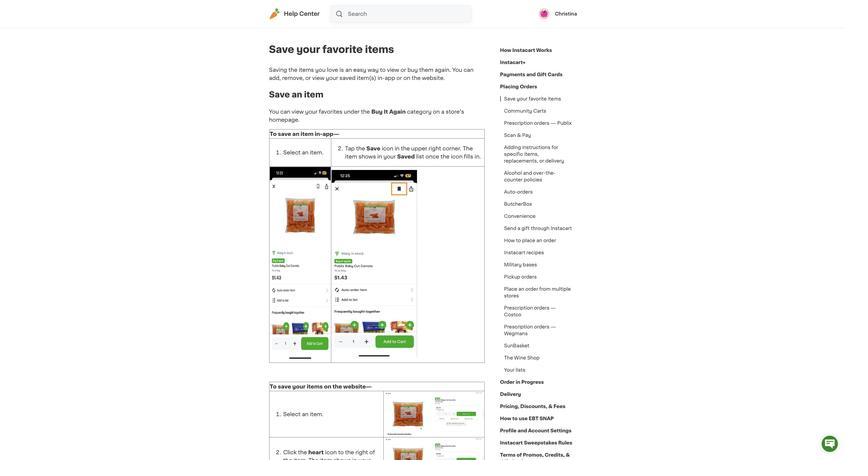 Task type: locate. For each thing, give the bounding box(es) containing it.
the down buy
[[412, 75, 421, 81]]

0 vertical spatial icon
[[382, 146, 394, 151]]

you
[[453, 67, 463, 73], [269, 109, 279, 115]]

shows inside icon in the upper right corner. the item shows in your
[[359, 154, 376, 159]]

select for an
[[283, 150, 301, 155]]

your lists
[[504, 368, 526, 373]]

0 horizontal spatial the
[[309, 459, 319, 461]]

help center
[[284, 11, 320, 17]]

0 vertical spatial can
[[464, 67, 474, 73]]

item(s)
[[357, 75, 376, 81]]

1 horizontal spatial &
[[549, 405, 553, 410]]

on
[[404, 75, 411, 81], [433, 109, 440, 115], [324, 385, 331, 390]]

1 prescription from the top
[[504, 121, 533, 126]]

1 vertical spatial on
[[433, 109, 440, 115]]

0 horizontal spatial shows
[[334, 459, 351, 461]]

item. down click the heart
[[294, 459, 307, 461]]

1 vertical spatial view
[[312, 75, 325, 81]]

community
[[504, 109, 532, 114]]

and up policies on the right top
[[523, 171, 532, 176]]

3 prescription from the top
[[504, 325, 533, 330]]

orders for prescription orders — wegmans
[[534, 325, 550, 330]]

an
[[346, 67, 352, 73], [292, 91, 302, 99], [293, 131, 300, 137], [302, 150, 309, 155], [537, 239, 543, 243], [519, 287, 525, 292], [302, 412, 309, 418]]

select an item. down to save your items on the website—
[[283, 412, 324, 418]]

item down heart
[[320, 459, 332, 461]]

1 vertical spatial a
[[518, 226, 521, 231]]

order down through at the right of the page
[[544, 239, 556, 243]]

save an item
[[269, 91, 324, 99]]

1 horizontal spatial cards
[[548, 72, 563, 77]]

2 prescription from the top
[[504, 306, 533, 311]]

prescription down the community
[[504, 121, 533, 126]]

1 select from the top
[[283, 150, 301, 155]]

order
[[500, 381, 515, 385]]

view down you
[[312, 75, 325, 81]]

wine
[[514, 356, 526, 361]]

0 vertical spatial select
[[283, 150, 301, 155]]

prescription inside prescription orders — costco
[[504, 306, 533, 311]]

1 vertical spatial icon
[[451, 154, 463, 159]]

— for prescription orders — wegmans
[[551, 325, 556, 330]]

Search search field
[[347, 6, 471, 22]]

1 — from the top
[[551, 121, 556, 126]]

1 vertical spatial can
[[280, 109, 290, 115]]

— left "publix"
[[551, 121, 556, 126]]

orders for auto-orders
[[518, 190, 533, 195]]

— down prescription orders — costco link
[[551, 325, 556, 330]]

2 vertical spatial item.
[[294, 459, 307, 461]]

0 vertical spatial to
[[270, 131, 277, 137]]

orders down prescription orders — costco link
[[534, 325, 550, 330]]

alcohol and over-the- counter policies
[[504, 171, 556, 182]]

can up homepage.
[[280, 109, 290, 115]]

0 vertical spatial in-
[[378, 75, 385, 81]]

item left app—
[[301, 131, 314, 137]]

the down heart
[[309, 459, 319, 461]]

0 vertical spatial gift
[[537, 72, 547, 77]]

can right again.
[[464, 67, 474, 73]]

use
[[519, 417, 528, 422]]

of
[[370, 450, 375, 456], [517, 454, 522, 458]]

center
[[299, 11, 320, 17]]

0 vertical spatial right
[[429, 146, 441, 151]]

the left buy
[[361, 109, 370, 115]]

item
[[304, 91, 324, 99], [301, 131, 314, 137], [345, 154, 357, 159], [320, 459, 332, 461]]

1 vertical spatial to
[[270, 385, 277, 390]]

prescription inside prescription orders — wegmans
[[504, 325, 533, 330]]

0 vertical spatial save
[[278, 131, 291, 137]]

2 select from the top
[[283, 412, 301, 418]]

1 vertical spatial select an item.
[[283, 412, 324, 418]]

1 vertical spatial order
[[526, 287, 538, 292]]

can
[[464, 67, 474, 73], [280, 109, 290, 115]]

send
[[504, 226, 517, 231]]

the right tap
[[356, 146, 365, 151]]

—
[[551, 121, 556, 126], [551, 306, 556, 311], [551, 325, 556, 330]]

the
[[289, 67, 298, 73], [412, 75, 421, 81], [361, 109, 370, 115], [356, 146, 365, 151], [401, 146, 410, 151], [441, 154, 450, 159], [333, 385, 342, 390], [298, 450, 307, 456], [345, 450, 354, 456], [283, 459, 292, 461]]

the up the fills
[[463, 146, 473, 151]]

0 vertical spatial and
[[527, 72, 536, 77]]

instacart inside send a gift through instacart link
[[551, 226, 572, 231]]

2 — from the top
[[551, 306, 556, 311]]

1 horizontal spatial on
[[404, 75, 411, 81]]

icon in the upper right corner. the item shows in your
[[345, 146, 473, 159]]

how up the instacart+
[[500, 48, 512, 53]]

0 vertical spatial how
[[500, 48, 512, 53]]

in- down way
[[378, 75, 385, 81]]

orders down place an order from multiple stores link on the right bottom
[[534, 306, 550, 311]]

adding instructions for specific items, replacements, or delivery
[[504, 145, 565, 164]]

shows inside the icon to the right of the item. the item shows in your
[[334, 459, 351, 461]]

0 horizontal spatial cards
[[511, 460, 526, 461]]

instacart inside how instacart works 'link'
[[513, 48, 535, 53]]

sunbasket link
[[500, 340, 534, 352]]

1 horizontal spatial shows
[[359, 154, 376, 159]]

1 vertical spatial favorite
[[529, 97, 547, 101]]

1 vertical spatial gift
[[500, 460, 510, 461]]

of inside terms of promos, credits, & gift cards
[[517, 454, 522, 458]]

0 vertical spatial shows
[[359, 154, 376, 159]]

orders down bases
[[522, 275, 537, 280]]

way
[[368, 67, 379, 73]]

1 vertical spatial select
[[283, 412, 301, 418]]

2 save from the top
[[278, 385, 291, 390]]

0 horizontal spatial icon
[[325, 450, 337, 456]]

it
[[384, 109, 388, 115]]

icon inside the icon to the right of the item. the item shows in your
[[325, 450, 337, 456]]

a left gift
[[518, 226, 521, 231]]

to save your items on the website—
[[270, 385, 372, 390]]

order left from
[[526, 287, 538, 292]]

1 horizontal spatial order
[[544, 239, 556, 243]]

in inside the icon to the right of the item. the item shows in your
[[352, 459, 357, 461]]

buy
[[408, 67, 418, 73]]

tap
[[345, 146, 355, 151]]

saved
[[340, 75, 356, 81]]

fills
[[464, 154, 474, 159]]

1 vertical spatial save your favorite items
[[504, 97, 562, 101]]

and up orders
[[527, 72, 536, 77]]

terms of promos, credits, & gift cards link
[[500, 450, 577, 461]]

— down multiple
[[551, 306, 556, 311]]

how down send
[[504, 239, 515, 243]]

cards down works
[[548, 72, 563, 77]]

sunbasket
[[504, 344, 530, 349]]

1 horizontal spatial in-
[[378, 75, 385, 81]]

to for to save your items on the website—
[[270, 385, 277, 390]]

1 horizontal spatial save your favorite items
[[504, 97, 562, 101]]

1 to from the top
[[270, 131, 277, 137]]

0 vertical spatial the
[[463, 146, 473, 151]]

icon right tap the save
[[382, 146, 394, 151]]

to right heart
[[338, 450, 344, 456]]

2 horizontal spatial on
[[433, 109, 440, 115]]

tap the save
[[345, 146, 381, 151]]

item. down to save your items on the website—
[[310, 412, 324, 418]]

the left wine
[[504, 356, 513, 361]]

1 horizontal spatial gift
[[537, 72, 547, 77]]

item. for item
[[310, 150, 324, 155]]

snap
[[540, 417, 554, 422]]

2 horizontal spatial view
[[387, 67, 399, 73]]

the down corner.
[[441, 154, 450, 159]]

how to place an order
[[504, 239, 556, 243]]

placing orders link
[[500, 81, 538, 93]]

right inside icon in the upper right corner. the item shows in your
[[429, 146, 441, 151]]

how to place an order link
[[500, 235, 561, 247]]

right
[[429, 146, 441, 151], [356, 450, 368, 456]]

instructions
[[523, 145, 551, 150]]

account
[[528, 429, 550, 434]]

military bases link
[[500, 259, 541, 271]]

favorite up 'is'
[[323, 45, 363, 54]]

0 vertical spatial item.
[[310, 150, 324, 155]]

2 vertical spatial icon
[[325, 450, 337, 456]]

0 vertical spatial a
[[441, 109, 445, 115]]

0 horizontal spatial can
[[280, 109, 290, 115]]

how inside 'link'
[[500, 48, 512, 53]]

instacart
[[513, 48, 535, 53], [551, 226, 572, 231], [504, 251, 526, 255], [500, 441, 523, 446]]

gift down terms
[[500, 460, 510, 461]]

1 vertical spatial shows
[[334, 459, 351, 461]]

0 vertical spatial favorite
[[323, 45, 363, 54]]

pricing, discounts, & fees
[[500, 405, 566, 410]]

orders inside prescription orders — costco
[[534, 306, 550, 311]]

0 vertical spatial select an item.
[[283, 150, 324, 155]]

0 horizontal spatial view
[[292, 109, 304, 115]]

save your favorite items up love
[[269, 45, 394, 54]]

0 vertical spatial on
[[404, 75, 411, 81]]

& down rules
[[566, 454, 570, 458]]

an inside place an order from multiple stores
[[519, 287, 525, 292]]

0 vertical spatial —
[[551, 121, 556, 126]]

auto-orders link
[[500, 186, 537, 198]]

gift up orders
[[537, 72, 547, 77]]

and inside 'link'
[[527, 72, 536, 77]]

upper
[[411, 146, 428, 151]]

ebt
[[529, 417, 539, 422]]

icon down corner.
[[451, 154, 463, 159]]

terms of promos, credits, & gift cards
[[500, 454, 570, 461]]

2 vertical spatial view
[[292, 109, 304, 115]]

cards inside 'link'
[[548, 72, 563, 77]]

and down use
[[518, 429, 527, 434]]

1 save from the top
[[278, 131, 291, 137]]

cards down terms
[[511, 460, 526, 461]]

orders up butcherbox link
[[518, 190, 533, 195]]

2 vertical spatial and
[[518, 429, 527, 434]]

item inside icon in the upper right corner. the item shows in your
[[345, 154, 357, 159]]

0 vertical spatial you
[[453, 67, 463, 73]]

prescription up wegmans at right bottom
[[504, 325, 533, 330]]

item down tap
[[345, 154, 357, 159]]

stores
[[504, 294, 519, 299]]

2 horizontal spatial the
[[504, 356, 513, 361]]

0 horizontal spatial save your favorite items
[[269, 45, 394, 54]]

cards inside terms of promos, credits, & gift cards
[[511, 460, 526, 461]]

you right again.
[[453, 67, 463, 73]]

to for icon to the right of the item. the item shows in your
[[338, 450, 344, 456]]

and inside "link"
[[518, 429, 527, 434]]

2 vertical spatial —
[[551, 325, 556, 330]]

orders inside prescription orders — wegmans
[[534, 325, 550, 330]]

0 horizontal spatial a
[[441, 109, 445, 115]]

to left place
[[516, 239, 521, 243]]

item. down to save an item in-app—
[[310, 150, 324, 155]]

& left pay
[[517, 133, 521, 138]]

in-
[[378, 75, 385, 81], [315, 131, 323, 137]]

— inside prescription orders — costco
[[551, 306, 556, 311]]

how for how instacart works
[[500, 48, 512, 53]]

item. inside the icon to the right of the item. the item shows in your
[[294, 459, 307, 461]]

user avatar image
[[539, 8, 550, 19]]

1 horizontal spatial icon
[[382, 146, 394, 151]]

orders for prescription orders — costco
[[534, 306, 550, 311]]

1 vertical spatial the
[[504, 356, 513, 361]]

on right category
[[433, 109, 440, 115]]

prescription
[[504, 121, 533, 126], [504, 306, 533, 311], [504, 325, 533, 330]]

1 vertical spatial item.
[[310, 412, 324, 418]]

how up profile
[[500, 417, 512, 422]]

the up saved
[[401, 146, 410, 151]]

0 horizontal spatial favorite
[[323, 45, 363, 54]]

on down buy
[[404, 75, 411, 81]]

save down add,
[[269, 91, 290, 99]]

2 vertical spatial on
[[324, 385, 331, 390]]

— inside prescription orders — wegmans
[[551, 325, 556, 330]]

a left store's
[[441, 109, 445, 115]]

a
[[441, 109, 445, 115], [518, 226, 521, 231]]

for
[[552, 145, 559, 150]]

instacart+
[[500, 60, 526, 65]]

and for gift
[[527, 72, 536, 77]]

icon inside icon in the upper right corner. the item shows in your
[[382, 146, 394, 151]]

instacart right through at the right of the page
[[551, 226, 572, 231]]

1 vertical spatial prescription
[[504, 306, 533, 311]]

select an item. down to save an item in-app—
[[283, 150, 324, 155]]

to
[[270, 131, 277, 137], [270, 385, 277, 390]]

saved list once the icon fills in.
[[397, 154, 481, 159]]

your inside the icon to the right of the item. the item shows in your
[[359, 459, 371, 461]]

2 select an item. from the top
[[283, 412, 324, 418]]

your lists link
[[500, 365, 530, 377]]

instacart up military
[[504, 251, 526, 255]]

to left use
[[513, 417, 518, 422]]

and inside alcohol and over-the- counter policies
[[523, 171, 532, 176]]

1 vertical spatial and
[[523, 171, 532, 176]]

1 vertical spatial cards
[[511, 460, 526, 461]]

view up homepage.
[[292, 109, 304, 115]]

0 vertical spatial view
[[387, 67, 399, 73]]

1 vertical spatial save
[[278, 385, 291, 390]]

prescription orders — wegmans link
[[500, 321, 577, 340]]

the left the website—
[[333, 385, 342, 390]]

on inside category on a store's homepage.
[[433, 109, 440, 115]]

1 horizontal spatial can
[[464, 67, 474, 73]]

& left fees
[[549, 405, 553, 410]]

orders
[[534, 121, 550, 126], [518, 190, 533, 195], [522, 275, 537, 280], [534, 306, 550, 311], [534, 325, 550, 330]]

2 vertical spatial &
[[566, 454, 570, 458]]

0 vertical spatial order
[[544, 239, 556, 243]]

0 horizontal spatial order
[[526, 287, 538, 292]]

2 vertical spatial how
[[500, 417, 512, 422]]

in- down favorites
[[315, 131, 323, 137]]

promos,
[[523, 454, 544, 458]]

and for over-
[[523, 171, 532, 176]]

1 vertical spatial —
[[551, 306, 556, 311]]

1 vertical spatial in-
[[315, 131, 323, 137]]

over-
[[534, 171, 546, 176]]

on left the website—
[[324, 385, 331, 390]]

gift inside 'link'
[[537, 72, 547, 77]]

item inside the icon to the right of the item. the item shows in your
[[320, 459, 332, 461]]

0 horizontal spatial right
[[356, 450, 368, 456]]

2 to from the top
[[270, 385, 277, 390]]

0 horizontal spatial you
[[269, 109, 279, 115]]

can inside "is an easy way to view or buy them again. you can add, remove, or view your saved item(s) in-app or on the website."
[[464, 67, 474, 73]]

in- inside "is an easy way to view or buy them again. you can add, remove, or view your saved item(s) in-app or on the website."
[[378, 75, 385, 81]]

items,
[[525, 152, 539, 157]]

0 horizontal spatial in-
[[315, 131, 323, 137]]

item up favorites
[[304, 91, 324, 99]]

to inside the icon to the right of the item. the item shows in your
[[338, 450, 344, 456]]

save your favorite items down orders
[[504, 97, 562, 101]]

you up homepage.
[[269, 109, 279, 115]]

1 vertical spatial &
[[549, 405, 553, 410]]

or right app on the top of the page
[[397, 75, 402, 81]]

prescription for prescription orders — costco
[[504, 306, 533, 311]]

list
[[416, 154, 424, 159]]

profile and account settings
[[500, 429, 572, 434]]

1 vertical spatial right
[[356, 450, 368, 456]]

1 vertical spatial you
[[269, 109, 279, 115]]

pay
[[522, 133, 531, 138]]

1 horizontal spatial a
[[518, 226, 521, 231]]

save your favorite items
[[269, 45, 394, 54], [504, 97, 562, 101]]

profile and account settings link
[[500, 425, 572, 438]]

favorite up carts
[[529, 97, 547, 101]]

credits,
[[545, 454, 565, 458]]

0 horizontal spatial gift
[[500, 460, 510, 461]]

replacements,
[[504, 159, 538, 164]]

2 horizontal spatial &
[[566, 454, 570, 458]]

1 vertical spatial how
[[504, 239, 515, 243]]

how for how to place an order
[[504, 239, 515, 243]]

wegmans
[[504, 332, 528, 337]]

1 horizontal spatial of
[[517, 454, 522, 458]]

prescription up costco
[[504, 306, 533, 311]]

1 horizontal spatial the
[[463, 146, 473, 151]]

instacart up instacart+ link
[[513, 48, 535, 53]]

prescription orders — wegmans
[[504, 325, 556, 337]]

0 vertical spatial &
[[517, 133, 521, 138]]

save down the placing
[[504, 97, 516, 101]]

or up over-
[[540, 159, 544, 164]]

in.
[[475, 154, 481, 159]]

1 select an item. from the top
[[283, 150, 324, 155]]

2 vertical spatial prescription
[[504, 325, 533, 330]]

orders down carts
[[534, 121, 550, 126]]

favorites
[[319, 109, 343, 115]]

0 vertical spatial prescription
[[504, 121, 533, 126]]

instacart inside instacart recipes link
[[504, 251, 526, 255]]

0 vertical spatial cards
[[548, 72, 563, 77]]

3 — from the top
[[551, 325, 556, 330]]

delivery link
[[500, 389, 521, 401]]

and
[[527, 72, 536, 77], [523, 171, 532, 176], [518, 429, 527, 434]]

to right way
[[380, 67, 386, 73]]

0 horizontal spatial of
[[370, 450, 375, 456]]

view up app on the top of the page
[[387, 67, 399, 73]]

pricing, discounts, & fees link
[[500, 401, 566, 413]]

1 horizontal spatial right
[[429, 146, 441, 151]]

to inside "is an easy way to view or buy them again. you can add, remove, or view your saved item(s) in-app or on the website."
[[380, 67, 386, 73]]

1 horizontal spatial you
[[453, 67, 463, 73]]

icon right heart
[[325, 450, 337, 456]]

2 vertical spatial the
[[309, 459, 319, 461]]

is
[[340, 67, 344, 73]]

help center link
[[269, 8, 320, 19]]



Task type: vqa. For each thing, say whether or not it's contained in the screenshot.
heart
yes



Task type: describe. For each thing, give the bounding box(es) containing it.
orders for pickup orders
[[522, 275, 537, 280]]

how for how to use ebt snap
[[500, 417, 512, 422]]

to save an item in-app—
[[270, 131, 340, 137]]

placing orders
[[500, 84, 538, 89]]

community carts
[[504, 109, 547, 114]]

you
[[316, 67, 326, 73]]

— for prescription orders — publix
[[551, 121, 556, 126]]

settings
[[551, 429, 572, 434]]

orders
[[520, 84, 538, 89]]

save your favorite items link
[[500, 93, 566, 105]]

counter
[[504, 178, 523, 182]]

or left buy
[[401, 67, 406, 73]]

select an item. for item
[[283, 150, 324, 155]]

again.
[[435, 67, 451, 73]]

save your favorite items inside save your favorite items link
[[504, 97, 562, 101]]

shop
[[528, 356, 540, 361]]

the inside icon in the upper right corner. the item shows in your
[[401, 146, 410, 151]]

buy
[[372, 109, 383, 115]]

you can view your favorites under the buy it again
[[269, 109, 406, 115]]

order in progress
[[500, 381, 544, 385]]

saved
[[397, 154, 415, 159]]

save right tap
[[367, 146, 381, 151]]

heart
[[309, 450, 324, 456]]

select an item. for items
[[283, 412, 324, 418]]

community carts link
[[500, 105, 551, 117]]

saving
[[269, 67, 287, 73]]

the wine shop link
[[500, 352, 544, 365]]

prescription for prescription orders — wegmans
[[504, 325, 533, 330]]

instacart image
[[269, 8, 280, 19]]

christina link
[[539, 8, 577, 19]]

your
[[504, 368, 515, 373]]

christina
[[555, 11, 577, 16]]

the inside "link"
[[504, 356, 513, 361]]

policies
[[524, 178, 543, 182]]

payments and gift cards link
[[500, 69, 563, 81]]

right inside the icon to the right of the item. the item shows in your
[[356, 450, 368, 456]]

convenience link
[[500, 211, 540, 223]]

military
[[504, 263, 522, 268]]

how instacart works link
[[500, 44, 552, 56]]

& inside terms of promos, credits, & gift cards
[[566, 454, 570, 458]]

you inside "is an easy way to view or buy them again. you can add, remove, or view your saved item(s) in-app or on the website."
[[453, 67, 463, 73]]

the inside "is an easy way to view or buy them again. you can add, remove, or view your saved item(s) in-app or on the website."
[[412, 75, 421, 81]]

how instacart works
[[500, 48, 552, 53]]

pricing,
[[500, 405, 520, 410]]

select for your
[[283, 412, 301, 418]]

save for your
[[278, 385, 291, 390]]

the right heart
[[345, 450, 354, 456]]

— for prescription orders — costco
[[551, 306, 556, 311]]

delivery
[[546, 159, 565, 164]]

save up "saving"
[[269, 45, 294, 54]]

how to use ebt snap
[[500, 417, 554, 422]]

publix
[[558, 121, 572, 126]]

instacart down profile
[[500, 441, 523, 446]]

or inside adding instructions for specific items, replacements, or delivery
[[540, 159, 544, 164]]

profile
[[500, 429, 517, 434]]

carts
[[534, 109, 547, 114]]

remove,
[[282, 75, 304, 81]]

a inside category on a store's homepage.
[[441, 109, 445, 115]]

the inside icon in the upper right corner. the item shows in your
[[463, 146, 473, 151]]

rules
[[559, 441, 573, 446]]

order in progress link
[[500, 377, 544, 389]]

1 horizontal spatial view
[[312, 75, 325, 81]]

instacart recipes link
[[500, 247, 548, 259]]

from
[[540, 287, 551, 292]]

place
[[522, 239, 536, 243]]

the down click
[[283, 459, 292, 461]]

the right click
[[298, 450, 307, 456]]

corner.
[[443, 146, 462, 151]]

to for how to place an order
[[516, 239, 521, 243]]

payments and gift cards
[[500, 72, 563, 77]]

sweepstakes
[[524, 441, 558, 446]]

pickup
[[504, 275, 521, 280]]

alcohol and over-the- counter policies link
[[500, 167, 577, 186]]

click
[[283, 450, 297, 456]]

0 horizontal spatial &
[[517, 133, 521, 138]]

website.
[[422, 75, 445, 81]]

recipes
[[527, 251, 544, 255]]

app
[[385, 75, 395, 81]]

auto-orders
[[504, 190, 533, 195]]

an inside "is an easy way to view or buy them again. you can add, remove, or view your saved item(s) in-app or on the website."
[[346, 67, 352, 73]]

scan
[[504, 133, 516, 138]]

again
[[390, 109, 406, 115]]

place
[[504, 287, 518, 292]]

website—
[[343, 385, 372, 390]]

icon for right
[[382, 146, 394, 151]]

category
[[407, 109, 432, 115]]

1 horizontal spatial favorite
[[529, 97, 547, 101]]

orders for prescription orders — publix
[[534, 121, 550, 126]]

place an order from multiple stores link
[[500, 284, 577, 302]]

order inside place an order from multiple stores
[[526, 287, 538, 292]]

your inside save your favorite items link
[[517, 97, 528, 101]]

through
[[531, 226, 550, 231]]

convenience
[[504, 214, 536, 219]]

instacart recipes
[[504, 251, 544, 255]]

or down saving the items you love
[[305, 75, 311, 81]]

scan & pay
[[504, 133, 531, 138]]

of inside the icon to the right of the item. the item shows in your
[[370, 450, 375, 456]]

the up remove,
[[289, 67, 298, 73]]

alcohol
[[504, 171, 522, 176]]

icon for of
[[325, 450, 337, 456]]

your inside "is an easy way to view or buy them again. you can add, remove, or view your saved item(s) in-app or on the website."
[[326, 75, 338, 81]]

easy
[[354, 67, 367, 73]]

gift
[[522, 226, 530, 231]]

prescription for prescription orders — publix
[[504, 121, 533, 126]]

to for how to use ebt snap
[[513, 417, 518, 422]]

to for to save an item in-app—
[[270, 131, 277, 137]]

0 vertical spatial save your favorite items
[[269, 45, 394, 54]]

bases
[[523, 263, 537, 268]]

category on a store's homepage.
[[269, 109, 464, 123]]

2 horizontal spatial icon
[[451, 154, 463, 159]]

click the heart
[[283, 450, 324, 456]]

prescription orders — publix
[[504, 121, 572, 126]]

item. for items
[[310, 412, 324, 418]]

delivery
[[500, 393, 521, 397]]

gift inside terms of promos, credits, & gift cards
[[500, 460, 510, 461]]

icon to the right of the item. the item shows in your
[[283, 450, 375, 461]]

saving the items you love
[[269, 67, 338, 73]]

is an easy way to view or buy them again. you can add, remove, or view your saved item(s) in-app or on the website.
[[269, 67, 474, 81]]

instacart+ link
[[500, 56, 526, 69]]

instacart sweepstakes rules
[[500, 441, 573, 446]]

military bases
[[504, 263, 537, 268]]

the inside the icon to the right of the item. the item shows in your
[[309, 459, 319, 461]]

0 horizontal spatial on
[[324, 385, 331, 390]]

your inside icon in the upper right corner. the item shows in your
[[384, 154, 396, 159]]

add,
[[269, 75, 281, 81]]

on inside "is an easy way to view or buy them again. you can add, remove, or view your saved item(s) in-app or on the website."
[[404, 75, 411, 81]]

and for account
[[518, 429, 527, 434]]

prescription orders — costco
[[504, 306, 556, 318]]

costco
[[504, 313, 522, 318]]

pickup orders link
[[500, 271, 541, 284]]

prescription orders — publix link
[[500, 117, 576, 129]]

save for an
[[278, 131, 291, 137]]



